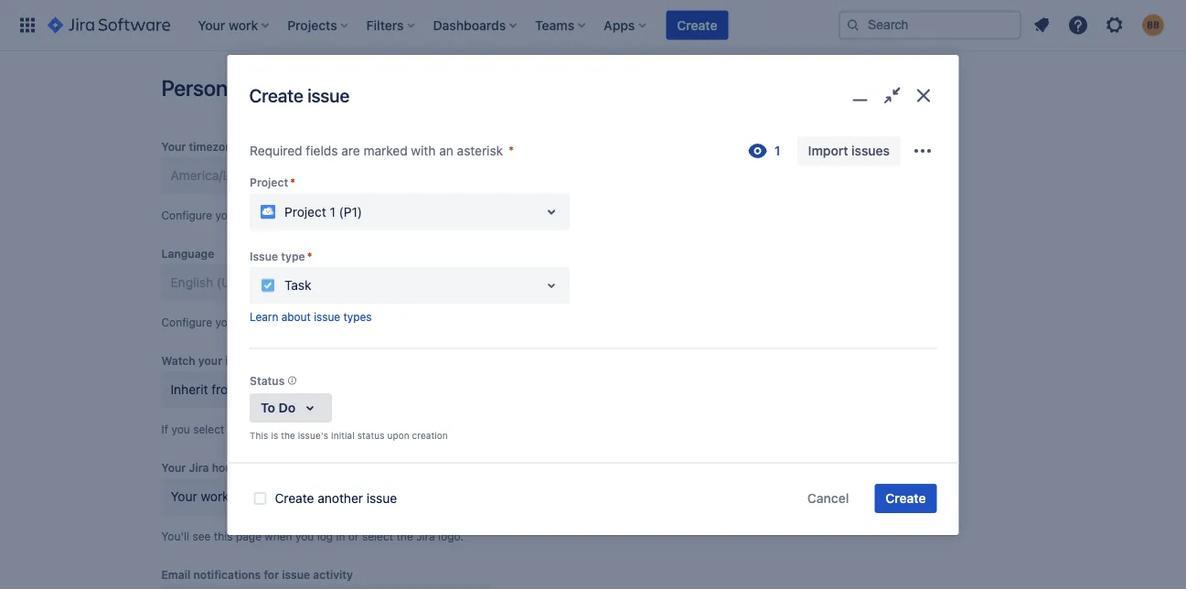 Task type: vqa. For each thing, say whether or not it's contained in the screenshot.
right ISSUES
yes



Task type: describe. For each thing, give the bounding box(es) containing it.
with.
[[549, 423, 574, 436]]

interact
[[507, 423, 546, 436]]

required fields are marked with an asterisk *
[[249, 143, 514, 158]]

minimize image
[[847, 82, 874, 109]]

1 vertical spatial issues
[[225, 354, 260, 367]]

you left log
[[296, 530, 314, 543]]

issue type *
[[249, 250, 312, 262]]

1 vertical spatial timezone
[[241, 209, 289, 221]]

personal
[[162, 75, 244, 101]]

to do
[[260, 400, 295, 415]]

create issue dialog
[[227, 55, 959, 589]]

configure for configure your language settings in your profile settings page
[[162, 316, 212, 328]]

0 horizontal spatial page
[[236, 530, 262, 543]]

learn about issue types link
[[249, 310, 371, 323]]

log
[[317, 530, 333, 543]]

search image
[[846, 18, 861, 32]]

profile
[[375, 316, 409, 328]]

more image
[[912, 140, 934, 162]]

or
[[348, 530, 359, 543]]

settings for language
[[292, 316, 333, 328]]

language
[[241, 316, 289, 328]]

profile settings page link
[[375, 313, 484, 331]]

0 horizontal spatial *
[[290, 176, 295, 189]]

create inside primary element
[[677, 17, 718, 32]]

1 horizontal spatial page
[[458, 316, 484, 328]]

create banner
[[0, 0, 1187, 51]]

0 vertical spatial jira
[[189, 461, 209, 474]]

3 in from the top
[[336, 530, 345, 543]]

creation
[[412, 430, 448, 441]]

type
[[281, 250, 305, 262]]

discard & close image
[[911, 82, 937, 109]]

issue right for
[[282, 568, 310, 581]]

settings for timezone
[[292, 209, 333, 221]]

summary
[[249, 463, 301, 476]]

are
[[341, 143, 360, 158]]

email
[[162, 568, 191, 581]]

to
[[260, 400, 275, 415]]

configure your timezone settings in your
[[162, 209, 372, 221]]

if
[[162, 423, 168, 436]]

enabled,
[[228, 423, 272, 436]]

open image for project 1 (p1)
[[540, 201, 562, 223]]

is
[[271, 430, 278, 441]]

your for language
[[215, 316, 238, 328]]

initial
[[331, 430, 354, 441]]

create issue
[[249, 85, 350, 106]]

project 1 (p1)
[[284, 204, 362, 219]]

'watch'
[[389, 423, 426, 436]]

you right if
[[171, 423, 190, 436]]

Search field
[[839, 11, 1022, 40]]

primary element
[[11, 0, 839, 51]]

settings right profile
[[412, 316, 455, 328]]

open image for task
[[540, 274, 562, 296]]

email notifications for issue activity
[[162, 568, 353, 581]]

issue's
[[298, 430, 328, 441]]

another
[[318, 491, 363, 506]]

learn
[[249, 310, 278, 323]]

project for project 1 (p1)
[[284, 204, 326, 219]]

your timezone
[[162, 140, 239, 153]]

will
[[297, 423, 314, 436]]

when
[[265, 530, 292, 543]]

your jira homepage
[[162, 461, 269, 474]]

exit full screen image
[[879, 82, 906, 109]]

this
[[249, 430, 268, 441]]

import issues
[[808, 143, 890, 158]]

create button inside primary element
[[666, 11, 729, 40]]

2 horizontal spatial the
[[429, 423, 446, 436]]

fields
[[306, 143, 338, 158]]

you left will
[[275, 423, 294, 436]]

issue left types
[[314, 310, 340, 323]]

inherit
[[171, 382, 208, 397]]

work
[[201, 489, 229, 504]]

you'll
[[162, 530, 189, 543]]



Task type: locate. For each thing, give the bounding box(es) containing it.
configure up language
[[162, 209, 212, 221]]

1 horizontal spatial *
[[307, 250, 312, 262]]

marked
[[363, 143, 407, 158]]

settings down task
[[292, 316, 333, 328]]

0 vertical spatial page
[[458, 316, 484, 328]]

0 vertical spatial project
[[249, 176, 288, 189]]

notifications
[[194, 568, 261, 581]]

do
[[278, 400, 295, 415]]

select right or in the left of the page
[[362, 530, 394, 543]]

1 vertical spatial configure
[[162, 316, 212, 328]]

2 vertical spatial *
[[307, 250, 312, 262]]

0 vertical spatial open image
[[540, 201, 562, 223]]

0 vertical spatial *
[[508, 143, 514, 158]]

* down 'required'
[[290, 176, 295, 189]]

1 vertical spatial *
[[290, 176, 295, 189]]

with
[[411, 143, 436, 158]]

1 horizontal spatial select
[[362, 530, 394, 543]]

0 vertical spatial in
[[337, 209, 346, 221]]

0 vertical spatial select
[[193, 423, 225, 436]]

settings for global
[[282, 382, 329, 397]]

status
[[249, 374, 284, 387]]

configure
[[162, 209, 212, 221], [162, 316, 212, 328]]

1 horizontal spatial jira
[[416, 530, 435, 543]]

* right type
[[307, 250, 312, 262]]

import
[[808, 143, 848, 158]]

the
[[429, 423, 446, 436], [281, 430, 295, 441], [397, 530, 413, 543]]

in right 1 at the top of the page
[[337, 209, 346, 221]]

page
[[458, 316, 484, 328], [236, 530, 262, 543]]

0 horizontal spatial timezone
[[189, 140, 239, 153]]

0 vertical spatial issues
[[852, 143, 890, 158]]

create button
[[666, 11, 729, 40], [875, 484, 937, 513]]

global
[[243, 382, 279, 397]]

for
[[264, 568, 279, 581]]

configure for configure your timezone settings in your
[[162, 209, 212, 221]]

issues right 'creation'
[[449, 423, 482, 436]]

this is the issue's initial status upon creation
[[249, 430, 448, 441]]

your up your work
[[162, 461, 186, 474]]

timezone
[[189, 140, 239, 153], [241, 209, 289, 221]]

status
[[357, 430, 384, 441]]

2 horizontal spatial *
[[508, 143, 514, 158]]

jira up your work
[[189, 461, 209, 474]]

your for issues
[[198, 354, 222, 367]]

the right the 'watch'
[[429, 423, 446, 436]]

select up your jira homepage
[[193, 423, 225, 436]]

issue
[[308, 85, 350, 106], [314, 310, 340, 323], [367, 491, 397, 506], [282, 568, 310, 581]]

your for your jira homepage
[[162, 461, 186, 474]]

0 vertical spatial your
[[162, 140, 186, 153]]

automatically
[[317, 423, 386, 436]]

an
[[439, 143, 453, 158]]

in
[[337, 209, 346, 221], [336, 316, 346, 328], [336, 530, 345, 543]]

cancel
[[808, 491, 849, 506]]

jira software image
[[48, 14, 170, 36], [48, 14, 170, 36]]

your
[[215, 209, 238, 221], [349, 209, 372, 221], [215, 316, 238, 328], [349, 316, 371, 328], [198, 354, 222, 367]]

1 vertical spatial in
[[336, 316, 346, 328]]

project
[[249, 176, 288, 189], [284, 204, 326, 219]]

0 vertical spatial timezone
[[189, 140, 239, 153]]

1 in from the top
[[337, 209, 346, 221]]

project *
[[249, 176, 295, 189]]

your work
[[171, 489, 229, 504]]

issue up the fields
[[308, 85, 350, 106]]

issues right import
[[852, 143, 890, 158]]

1 vertical spatial your
[[162, 461, 186, 474]]

task
[[284, 278, 311, 293]]

(p1)
[[339, 204, 362, 219]]

1 horizontal spatial create button
[[875, 484, 937, 513]]

1 horizontal spatial timezone
[[241, 209, 289, 221]]

page right this in the left bottom of the page
[[236, 530, 262, 543]]

you'll see this page when you log in or select the jira logo.
[[162, 530, 464, 543]]

project left 1 at the top of the page
[[284, 204, 326, 219]]

2 horizontal spatial issues
[[852, 143, 890, 158]]

2 open image from the top
[[540, 274, 562, 296]]

2 configure from the top
[[162, 316, 212, 328]]

cancel button
[[797, 484, 860, 513]]

0 vertical spatial create button
[[666, 11, 729, 40]]

0 vertical spatial configure
[[162, 209, 212, 221]]

you left the interact at the bottom left of the page
[[485, 423, 503, 436]]

your left work
[[171, 489, 197, 504]]

1 vertical spatial project
[[284, 204, 326, 219]]

1 vertical spatial select
[[362, 530, 394, 543]]

create button inside dialog
[[875, 484, 937, 513]]

1 horizontal spatial issues
[[449, 423, 482, 436]]

project down 'required'
[[249, 176, 288, 189]]

0 horizontal spatial issues
[[225, 354, 260, 367]]

2 vertical spatial in
[[336, 530, 345, 543]]

settings up the do
[[282, 382, 329, 397]]

asterisk
[[457, 143, 503, 158]]

in left or in the left of the page
[[336, 530, 345, 543]]

you
[[171, 423, 190, 436], [275, 423, 294, 436], [485, 423, 503, 436], [296, 530, 314, 543]]

watch
[[162, 354, 196, 367]]

2 in from the top
[[336, 316, 346, 328]]

1 horizontal spatial the
[[397, 530, 413, 543]]

1 vertical spatial page
[[236, 530, 262, 543]]

* right asterisk
[[508, 143, 514, 158]]

homepage
[[212, 461, 269, 474]]

1 vertical spatial jira
[[416, 530, 435, 543]]

page right profile
[[458, 316, 484, 328]]

0 horizontal spatial jira
[[189, 461, 209, 474]]

issues up inherit from global settings
[[225, 354, 260, 367]]

2 vertical spatial issues
[[449, 423, 482, 436]]

select
[[193, 423, 225, 436], [362, 530, 394, 543]]

required
[[249, 143, 302, 158]]

about
[[281, 310, 311, 323]]

1 open image from the top
[[540, 201, 562, 223]]

your
[[162, 140, 186, 153], [162, 461, 186, 474], [171, 489, 197, 504]]

issues
[[852, 143, 890, 158], [225, 354, 260, 367], [449, 423, 482, 436]]

create
[[677, 17, 718, 32], [249, 85, 303, 106], [275, 491, 314, 506], [886, 491, 926, 506]]

in for language
[[336, 316, 346, 328]]

timezone down personal on the top left of page
[[189, 140, 239, 153]]

watch your issues
[[162, 354, 260, 367]]

in for timezone
[[337, 209, 346, 221]]

timezone down project *
[[241, 209, 289, 221]]

your for your timezone
[[162, 140, 186, 153]]

jira
[[189, 461, 209, 474], [416, 530, 435, 543]]

this
[[214, 530, 233, 543]]

info image
[[284, 373, 299, 388]]

1
[[329, 204, 335, 219]]

1 vertical spatial create button
[[875, 484, 937, 513]]

settings up 'required'
[[249, 75, 325, 101]]

types
[[343, 310, 371, 323]]

2 vertical spatial your
[[171, 489, 197, 504]]

your down personal on the top left of page
[[162, 140, 186, 153]]

issue right another
[[367, 491, 397, 506]]

issue
[[249, 250, 278, 262]]

activity
[[313, 568, 353, 581]]

1 vertical spatial open image
[[540, 274, 562, 296]]

jira left logo.
[[416, 530, 435, 543]]

to do button
[[249, 393, 332, 423]]

the right is
[[281, 430, 295, 441]]

your for your work
[[171, 489, 197, 504]]

0 horizontal spatial select
[[193, 423, 225, 436]]

learn about issue types
[[249, 310, 371, 323]]

inherit from global settings
[[171, 382, 329, 397]]

your for timezone
[[215, 209, 238, 221]]

*
[[508, 143, 514, 158], [290, 176, 295, 189], [307, 250, 312, 262]]

configure up the watch
[[162, 316, 212, 328]]

0 horizontal spatial create button
[[666, 11, 729, 40]]

settings
[[249, 75, 325, 101], [292, 209, 333, 221], [292, 316, 333, 328], [412, 316, 455, 328], [282, 382, 329, 397]]

project for project *
[[249, 176, 288, 189]]

see
[[193, 530, 211, 543]]

logo.
[[438, 530, 464, 543]]

if you select enabled, you will automatically 'watch' the issues you interact with.
[[162, 423, 574, 436]]

the left logo.
[[397, 530, 413, 543]]

import issues link
[[797, 136, 901, 165]]

the inside create issue dialog
[[281, 430, 295, 441]]

create another issue
[[275, 491, 397, 506]]

in right the about
[[336, 316, 346, 328]]

issues inside import issues link
[[852, 143, 890, 158]]

1 configure from the top
[[162, 209, 212, 221]]

personal settings
[[162, 75, 325, 101]]

from
[[212, 382, 239, 397]]

upon
[[387, 430, 409, 441]]

open image
[[540, 201, 562, 223], [540, 274, 562, 296]]

language
[[162, 247, 214, 260]]

0 horizontal spatial the
[[281, 430, 295, 441]]

settings left (p1) in the top of the page
[[292, 209, 333, 221]]

configure your language settings in your profile settings page
[[162, 316, 484, 328]]



